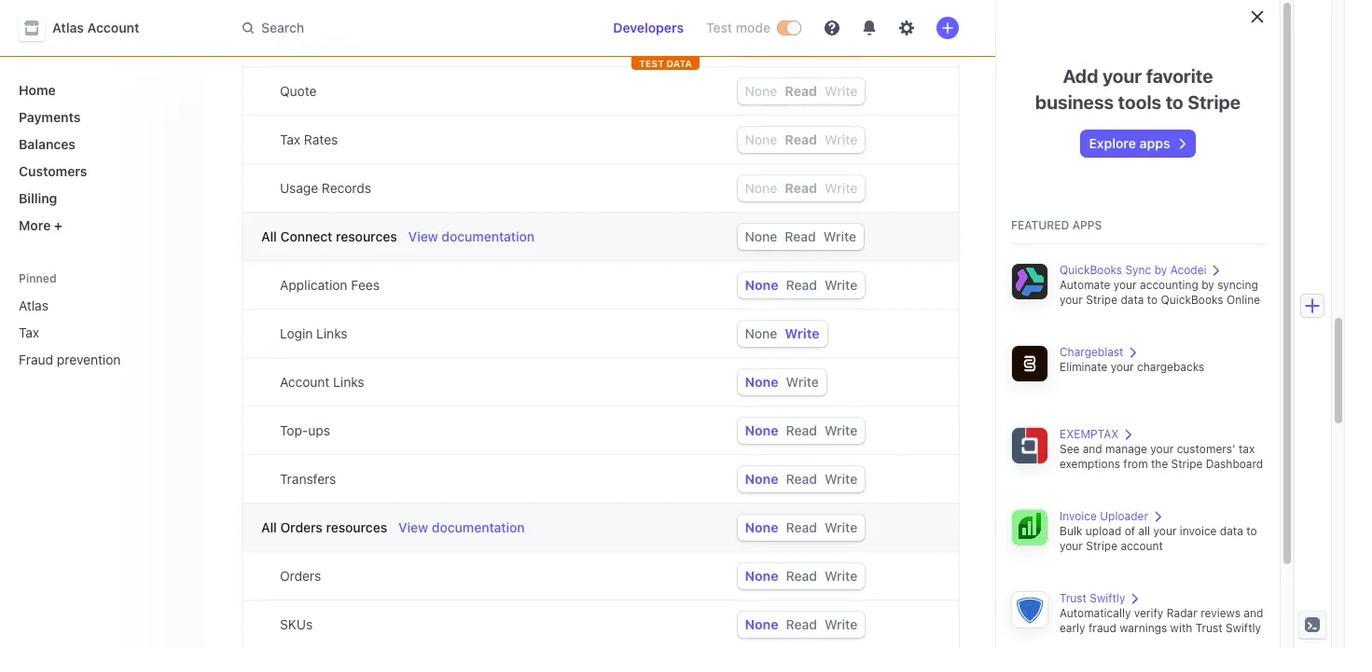 Task type: vqa. For each thing, say whether or not it's contained in the screenshot.


Task type: describe. For each thing, give the bounding box(es) containing it.
fraud prevention
[[19, 352, 121, 368]]

search
[[261, 20, 304, 35]]

read for skus
[[786, 617, 817, 632]]

stripe inside add your favorite business tools to stripe
[[1188, 91, 1241, 113]]

read for application fees
[[786, 277, 817, 293]]

2 orders from the top
[[280, 568, 321, 584]]

usage records
[[280, 180, 371, 196]]

all connect resources
[[261, 229, 397, 244]]

customers
[[19, 163, 87, 179]]

eliminate your chargebacks
[[1060, 360, 1204, 374]]

read button for top-ups
[[786, 423, 817, 438]]

radar
[[1167, 606, 1197, 620]]

4 none from the top
[[745, 374, 778, 390]]

ups
[[308, 423, 330, 438]]

read button for application fees
[[786, 277, 817, 293]]

bulk
[[1060, 524, 1082, 538]]

your inside add your favorite business tools to stripe
[[1102, 65, 1142, 87]]

tax link
[[11, 317, 190, 348]]

none button for account links
[[745, 374, 778, 390]]

see and manage your customers' tax exemptions from the stripe dashboard
[[1060, 442, 1263, 471]]

customers'
[[1177, 442, 1235, 456]]

read for top-ups
[[786, 423, 817, 438]]

customers link
[[11, 156, 190, 187]]

rates
[[304, 132, 338, 147]]

tax rates
[[280, 132, 338, 147]]

9 none from the top
[[745, 617, 778, 632]]

1 orders from the top
[[280, 520, 323, 535]]

application
[[280, 277, 347, 293]]

balances
[[19, 136, 76, 152]]

automatically verify radar reviews and early fraud warnings with trust swiftly
[[1060, 606, 1263, 635]]

online
[[1227, 293, 1260, 307]]

1 none read write from the top
[[745, 229, 856, 244]]

view documentation link for all connect resources
[[408, 228, 535, 246]]

application fees
[[280, 277, 380, 293]]

fraud
[[19, 352, 53, 368]]

all for all connect resources
[[261, 229, 277, 244]]

of
[[1125, 524, 1135, 538]]

skus
[[280, 617, 313, 632]]

acodei
[[1170, 263, 1207, 277]]

subscriptions
[[280, 35, 362, 50]]

manage
[[1105, 442, 1147, 456]]

account inside button
[[87, 20, 139, 35]]

chargeblast
[[1060, 345, 1123, 359]]

3 none from the top
[[745, 326, 777, 341]]

warnings
[[1120, 621, 1167, 635]]

fraud
[[1089, 621, 1116, 635]]

view documentation link for all orders resources
[[398, 519, 525, 537]]

uploader
[[1100, 509, 1148, 523]]

0 horizontal spatial swiftly
[[1090, 591, 1125, 605]]

test
[[706, 20, 732, 35]]

more
[[19, 217, 51, 233]]

1 none button from the top
[[745, 229, 777, 244]]

1 none from the top
[[745, 229, 777, 244]]

all orders resources
[[261, 520, 387, 535]]

and inside automatically verify radar reviews and early fraud warnings with trust swiftly
[[1244, 606, 1263, 620]]

top-
[[280, 423, 308, 438]]

verify
[[1134, 606, 1163, 620]]

reviews
[[1201, 606, 1241, 620]]

all for all orders resources
[[261, 520, 277, 535]]

trust swiftly image
[[1011, 591, 1048, 629]]

your down automate
[[1060, 293, 1083, 307]]

early
[[1060, 621, 1085, 635]]

billing link
[[11, 183, 190, 214]]

payments
[[19, 109, 81, 125]]

by inside automate your accounting by syncing your stripe data to quickbooks online
[[1202, 278, 1214, 292]]

add
[[1063, 65, 1098, 87]]

explore apps link
[[1082, 131, 1194, 157]]

none button for transfers
[[745, 471, 778, 487]]

read for transfers
[[786, 471, 817, 487]]

mode
[[736, 20, 770, 35]]

5 none from the top
[[745, 423, 778, 438]]

automate your accounting by syncing your stripe data to quickbooks online
[[1060, 278, 1260, 307]]

0 vertical spatial by
[[1154, 263, 1167, 277]]

account
[[1121, 539, 1163, 553]]

from
[[1123, 457, 1148, 471]]

quickbooks sync by acodei image
[[1011, 263, 1048, 300]]

bulk upload of all your invoice data to your stripe account
[[1060, 524, 1257, 553]]

invoice
[[1060, 509, 1097, 523]]

billing
[[19, 190, 57, 206]]

Search search field
[[231, 11, 583, 45]]

fees
[[351, 277, 380, 293]]

7 none from the top
[[745, 520, 778, 535]]

exemptax
[[1060, 427, 1119, 441]]

read button for skus
[[786, 617, 817, 632]]

none read write for skus
[[745, 617, 857, 632]]

automate
[[1060, 278, 1110, 292]]

login links
[[280, 326, 348, 341]]

none write for login links
[[745, 326, 820, 341]]

test
[[639, 58, 664, 69]]

tax for tax
[[19, 325, 39, 340]]

connect
[[280, 229, 332, 244]]

read button for orders
[[786, 568, 817, 584]]

help image
[[825, 21, 839, 35]]

pinned navigation links element
[[11, 263, 194, 375]]

test data
[[639, 58, 692, 69]]

apps
[[1072, 218, 1102, 232]]

eliminate
[[1060, 360, 1107, 374]]

view documentation for all connect resources
[[408, 229, 535, 244]]

7 none button from the top
[[745, 520, 778, 535]]

none read write for transfers
[[745, 471, 857, 487]]

none write for account links
[[745, 374, 819, 390]]

your right all in the right of the page
[[1153, 524, 1177, 538]]

chargebacks
[[1137, 360, 1204, 374]]

tools
[[1118, 91, 1161, 113]]

trust inside automatically verify radar reviews and early fraud warnings with trust swiftly
[[1195, 621, 1222, 635]]

login
[[280, 326, 313, 341]]

invoice uploader image
[[1011, 509, 1048, 547]]

core navigation links element
[[11, 75, 190, 241]]

automatically
[[1060, 606, 1131, 620]]

the
[[1151, 457, 1168, 471]]

data
[[666, 58, 692, 69]]

your down quickbooks sync by acodei
[[1113, 278, 1137, 292]]

featured
[[1011, 218, 1069, 232]]



Task type: locate. For each thing, give the bounding box(es) containing it.
view
[[408, 229, 438, 244], [398, 520, 428, 535]]

none button for top-ups
[[745, 423, 778, 438]]

quote
[[280, 83, 317, 99]]

1 vertical spatial to
[[1147, 293, 1158, 307]]

pinned
[[19, 271, 57, 285]]

orders
[[280, 520, 323, 535], [280, 568, 321, 584]]

swiftly
[[1090, 591, 1125, 605], [1226, 621, 1261, 635]]

1 vertical spatial links
[[333, 374, 364, 390]]

stripe down customers'
[[1171, 457, 1203, 471]]

business
[[1035, 91, 1114, 113]]

exemptions
[[1060, 457, 1120, 471]]

1 horizontal spatial data
[[1220, 524, 1243, 538]]

your inside see and manage your customers' tax exemptions from the stripe dashboard
[[1150, 442, 1174, 456]]

top-ups
[[280, 423, 330, 438]]

1 horizontal spatial tax
[[280, 132, 300, 147]]

dashboard
[[1206, 457, 1263, 471]]

0 horizontal spatial atlas
[[19, 298, 48, 313]]

1 vertical spatial atlas
[[19, 298, 48, 313]]

0 vertical spatial resources
[[336, 229, 397, 244]]

1 vertical spatial all
[[261, 520, 277, 535]]

1 vertical spatial view
[[398, 520, 428, 535]]

atlas inside pinned element
[[19, 298, 48, 313]]

links down login links
[[333, 374, 364, 390]]

stripe inside see and manage your customers' tax exemptions from the stripe dashboard
[[1171, 457, 1203, 471]]

data inside automate your accounting by syncing your stripe data to quickbooks online
[[1121, 293, 1144, 307]]

tax
[[1239, 442, 1255, 456]]

to down 'accounting' in the top of the page
[[1147, 293, 1158, 307]]

0 vertical spatial view documentation
[[408, 229, 535, 244]]

and up exemptions
[[1083, 442, 1102, 456]]

9 none button from the top
[[745, 617, 778, 632]]

0 vertical spatial tax
[[280, 132, 300, 147]]

2 vertical spatial to
[[1246, 524, 1257, 538]]

resources
[[336, 229, 397, 244], [326, 520, 387, 535]]

1 none write from the top
[[745, 326, 820, 341]]

7 none read write from the top
[[745, 617, 857, 632]]

invoice
[[1180, 524, 1217, 538]]

and
[[1083, 442, 1102, 456], [1244, 606, 1263, 620]]

3 none read write from the top
[[745, 423, 857, 438]]

atlas
[[52, 20, 84, 35], [19, 298, 48, 313]]

none
[[745, 229, 777, 244], [745, 277, 778, 293], [745, 326, 777, 341], [745, 374, 778, 390], [745, 423, 778, 438], [745, 471, 778, 487], [745, 520, 778, 535], [745, 568, 778, 584], [745, 617, 778, 632]]

none button for login links
[[745, 326, 777, 341]]

resources for all connect resources
[[336, 229, 397, 244]]

1 vertical spatial orders
[[280, 568, 321, 584]]

documentation for all connect resources
[[442, 229, 535, 244]]

1 horizontal spatial account
[[280, 374, 330, 390]]

0 vertical spatial swiftly
[[1090, 591, 1125, 605]]

account up home link
[[87, 20, 139, 35]]

atlas account
[[52, 20, 139, 35]]

0 vertical spatial documentation
[[442, 229, 535, 244]]

home link
[[11, 75, 190, 105]]

0 vertical spatial atlas
[[52, 20, 84, 35]]

your down the chargeblast
[[1111, 360, 1134, 374]]

add your favorite business tools to stripe
[[1035, 65, 1241, 113]]

0 vertical spatial orders
[[280, 520, 323, 535]]

trust up the automatically
[[1060, 591, 1087, 605]]

explore apps
[[1089, 135, 1170, 151]]

transfers
[[280, 471, 336, 487]]

none write
[[745, 326, 820, 341], [745, 374, 819, 390]]

read button for transfers
[[786, 471, 817, 487]]

0 vertical spatial data
[[1121, 293, 1144, 307]]

see
[[1060, 442, 1080, 456]]

8 none from the top
[[745, 568, 778, 584]]

1 vertical spatial swiftly
[[1226, 621, 1261, 635]]

featured apps
[[1011, 218, 1102, 232]]

trust swiftly
[[1060, 591, 1125, 605]]

4 none button from the top
[[745, 374, 778, 390]]

0 vertical spatial trust
[[1060, 591, 1087, 605]]

write button
[[823, 229, 856, 244], [825, 277, 857, 293], [785, 326, 820, 341], [786, 374, 819, 390], [825, 423, 857, 438], [825, 471, 857, 487], [825, 520, 857, 535], [825, 568, 857, 584], [825, 617, 857, 632]]

accounting
[[1140, 278, 1198, 292]]

resources up fees
[[336, 229, 397, 244]]

stripe inside automate your accounting by syncing your stripe data to quickbooks online
[[1086, 293, 1117, 307]]

documentation for all orders resources
[[432, 520, 525, 535]]

2 all from the top
[[261, 520, 277, 535]]

resources down transfers on the left
[[326, 520, 387, 535]]

atlas for atlas
[[19, 298, 48, 313]]

+
[[54, 217, 62, 233]]

data down quickbooks sync by acodei
[[1121, 293, 1144, 307]]

your down the bulk
[[1060, 539, 1083, 553]]

3 none button from the top
[[745, 326, 777, 341]]

settings image
[[899, 21, 914, 35]]

chargeblast image
[[1011, 345, 1048, 382]]

1 vertical spatial data
[[1220, 524, 1243, 538]]

1 vertical spatial view documentation link
[[398, 519, 525, 537]]

exemptax image
[[1011, 427, 1048, 465]]

pinned element
[[11, 290, 190, 375]]

atlas inside button
[[52, 20, 84, 35]]

write
[[823, 229, 856, 244], [825, 277, 857, 293], [785, 326, 820, 341], [786, 374, 819, 390], [825, 423, 857, 438], [825, 471, 857, 487], [825, 520, 857, 535], [825, 568, 857, 584], [825, 617, 857, 632]]

to right invoice
[[1246, 524, 1257, 538]]

favorite
[[1146, 65, 1213, 87]]

resources for all orders resources
[[326, 520, 387, 535]]

sync
[[1125, 263, 1151, 277]]

view documentation for all orders resources
[[398, 520, 525, 535]]

1 horizontal spatial and
[[1244, 606, 1263, 620]]

and right reviews
[[1244, 606, 1263, 620]]

5 none read write from the top
[[745, 520, 857, 535]]

stripe inside bulk upload of all your invoice data to your stripe account
[[1086, 539, 1117, 553]]

1 horizontal spatial by
[[1202, 278, 1214, 292]]

links for login links
[[316, 326, 348, 341]]

0 vertical spatial to
[[1166, 91, 1183, 113]]

none read write for top-ups
[[745, 423, 857, 438]]

0 horizontal spatial and
[[1083, 442, 1102, 456]]

account up top-ups
[[280, 374, 330, 390]]

1 vertical spatial account
[[280, 374, 330, 390]]

1 horizontal spatial to
[[1166, 91, 1183, 113]]

quickbooks down 'accounting' in the top of the page
[[1161, 293, 1223, 307]]

Search text field
[[231, 11, 583, 45]]

0 vertical spatial all
[[261, 229, 277, 244]]

1 vertical spatial view documentation
[[398, 520, 525, 535]]

by up 'accounting' in the top of the page
[[1154, 263, 1167, 277]]

8 none button from the top
[[745, 568, 778, 584]]

1 vertical spatial by
[[1202, 278, 1214, 292]]

atlas down pinned
[[19, 298, 48, 313]]

records
[[322, 180, 371, 196]]

atlas link
[[11, 290, 190, 321]]

home
[[19, 82, 56, 98]]

to
[[1166, 91, 1183, 113], [1147, 293, 1158, 307], [1246, 524, 1257, 538]]

0 horizontal spatial quickbooks
[[1060, 263, 1122, 277]]

fraud prevention link
[[11, 344, 190, 375]]

2 horizontal spatial to
[[1246, 524, 1257, 538]]

usage
[[280, 180, 318, 196]]

swiftly up the automatically
[[1090, 591, 1125, 605]]

0 horizontal spatial to
[[1147, 293, 1158, 307]]

1 vertical spatial resources
[[326, 520, 387, 535]]

0 horizontal spatial tax
[[19, 325, 39, 340]]

invoice uploader
[[1060, 509, 1148, 523]]

with
[[1170, 621, 1192, 635]]

tax left rates
[[280, 132, 300, 147]]

developers link
[[606, 13, 691, 43]]

stripe down upload
[[1086, 539, 1117, 553]]

none read write
[[745, 229, 856, 244], [745, 277, 857, 293], [745, 423, 857, 438], [745, 471, 857, 487], [745, 520, 857, 535], [745, 568, 857, 584], [745, 617, 857, 632]]

test mode
[[706, 20, 770, 35]]

all
[[1138, 524, 1150, 538]]

account links
[[280, 374, 364, 390]]

trust
[[1060, 591, 1087, 605], [1195, 621, 1222, 635]]

documentation
[[442, 229, 535, 244], [432, 520, 525, 535]]

atlas up home
[[52, 20, 84, 35]]

6 none read write from the top
[[745, 568, 857, 584]]

2 none write from the top
[[745, 374, 819, 390]]

view for all connect resources
[[408, 229, 438, 244]]

apps
[[1139, 135, 1170, 151]]

by down acodei
[[1202, 278, 1214, 292]]

0 horizontal spatial data
[[1121, 293, 1144, 307]]

1 vertical spatial quickbooks
[[1161, 293, 1223, 307]]

0 vertical spatial view documentation link
[[408, 228, 535, 246]]

0 horizontal spatial by
[[1154, 263, 1167, 277]]

links for account links
[[333, 374, 364, 390]]

your up tools
[[1102, 65, 1142, 87]]

view documentation link
[[408, 228, 535, 246], [398, 519, 525, 537]]

1 vertical spatial and
[[1244, 606, 1263, 620]]

1 vertical spatial trust
[[1195, 621, 1222, 635]]

1 vertical spatial tax
[[19, 325, 39, 340]]

6 none button from the top
[[745, 471, 778, 487]]

explore
[[1089, 135, 1136, 151]]

your up the
[[1150, 442, 1174, 456]]

developers
[[613, 20, 684, 35]]

2 none button from the top
[[745, 277, 778, 293]]

2 none from the top
[[745, 277, 778, 293]]

0 vertical spatial view
[[408, 229, 438, 244]]

prevention
[[57, 352, 121, 368]]

atlas for atlas account
[[52, 20, 84, 35]]

1 all from the top
[[261, 229, 277, 244]]

links right login
[[316, 326, 348, 341]]

tax for tax rates
[[280, 132, 300, 147]]

0 vertical spatial and
[[1083, 442, 1102, 456]]

to inside automate your accounting by syncing your stripe data to quickbooks online
[[1147, 293, 1158, 307]]

tax inside pinned element
[[19, 325, 39, 340]]

1 vertical spatial none write
[[745, 374, 819, 390]]

quickbooks inside automate your accounting by syncing your stripe data to quickbooks online
[[1161, 293, 1223, 307]]

payments link
[[11, 102, 190, 132]]

stripe down the favorite
[[1188, 91, 1241, 113]]

data
[[1121, 293, 1144, 307], [1220, 524, 1243, 538]]

trust down reviews
[[1195, 621, 1222, 635]]

and inside see and manage your customers' tax exemptions from the stripe dashboard
[[1083, 442, 1102, 456]]

5 none button from the top
[[745, 423, 778, 438]]

to inside add your favorite business tools to stripe
[[1166, 91, 1183, 113]]

to inside bulk upload of all your invoice data to your stripe account
[[1246, 524, 1257, 538]]

6 none from the top
[[745, 471, 778, 487]]

quickbooks sync by acodei
[[1060, 263, 1207, 277]]

0 horizontal spatial trust
[[1060, 591, 1087, 605]]

0 vertical spatial quickbooks
[[1060, 263, 1122, 277]]

0 vertical spatial account
[[87, 20, 139, 35]]

view documentation
[[408, 229, 535, 244], [398, 520, 525, 535]]

1 horizontal spatial swiftly
[[1226, 621, 1261, 635]]

none button for orders
[[745, 568, 778, 584]]

none read write for orders
[[745, 568, 857, 584]]

data right invoice
[[1220, 524, 1243, 538]]

swiftly inside automatically verify radar reviews and early fraud warnings with trust swiftly
[[1226, 621, 1261, 635]]

0 vertical spatial links
[[316, 326, 348, 341]]

1 horizontal spatial trust
[[1195, 621, 1222, 635]]

quickbooks
[[1060, 263, 1122, 277], [1161, 293, 1223, 307]]

to down the favorite
[[1166, 91, 1183, 113]]

1 horizontal spatial atlas
[[52, 20, 84, 35]]

balances link
[[11, 129, 190, 160]]

data inside bulk upload of all your invoice data to your stripe account
[[1220, 524, 1243, 538]]

view for all orders resources
[[398, 520, 428, 535]]

0 vertical spatial none write
[[745, 326, 820, 341]]

none read write for application fees
[[745, 277, 857, 293]]

1 horizontal spatial quickbooks
[[1161, 293, 1223, 307]]

none button
[[745, 229, 777, 244], [745, 277, 778, 293], [745, 326, 777, 341], [745, 374, 778, 390], [745, 423, 778, 438], [745, 471, 778, 487], [745, 520, 778, 535], [745, 568, 778, 584], [745, 617, 778, 632]]

stripe
[[1188, 91, 1241, 113], [1086, 293, 1117, 307], [1171, 457, 1203, 471], [1086, 539, 1117, 553]]

none button for skus
[[745, 617, 778, 632]]

upload
[[1086, 524, 1121, 538]]

stripe down automate
[[1086, 293, 1117, 307]]

0 horizontal spatial account
[[87, 20, 139, 35]]

none button for application fees
[[745, 277, 778, 293]]

4 none read write from the top
[[745, 471, 857, 487]]

2 none read write from the top
[[745, 277, 857, 293]]

tax up fraud
[[19, 325, 39, 340]]

quickbooks up automate
[[1060, 263, 1122, 277]]

more +
[[19, 217, 62, 233]]

orders up skus at the left of page
[[280, 568, 321, 584]]

1 vertical spatial documentation
[[432, 520, 525, 535]]

read for orders
[[786, 568, 817, 584]]

swiftly down reviews
[[1226, 621, 1261, 635]]

orders down transfers on the left
[[280, 520, 323, 535]]



